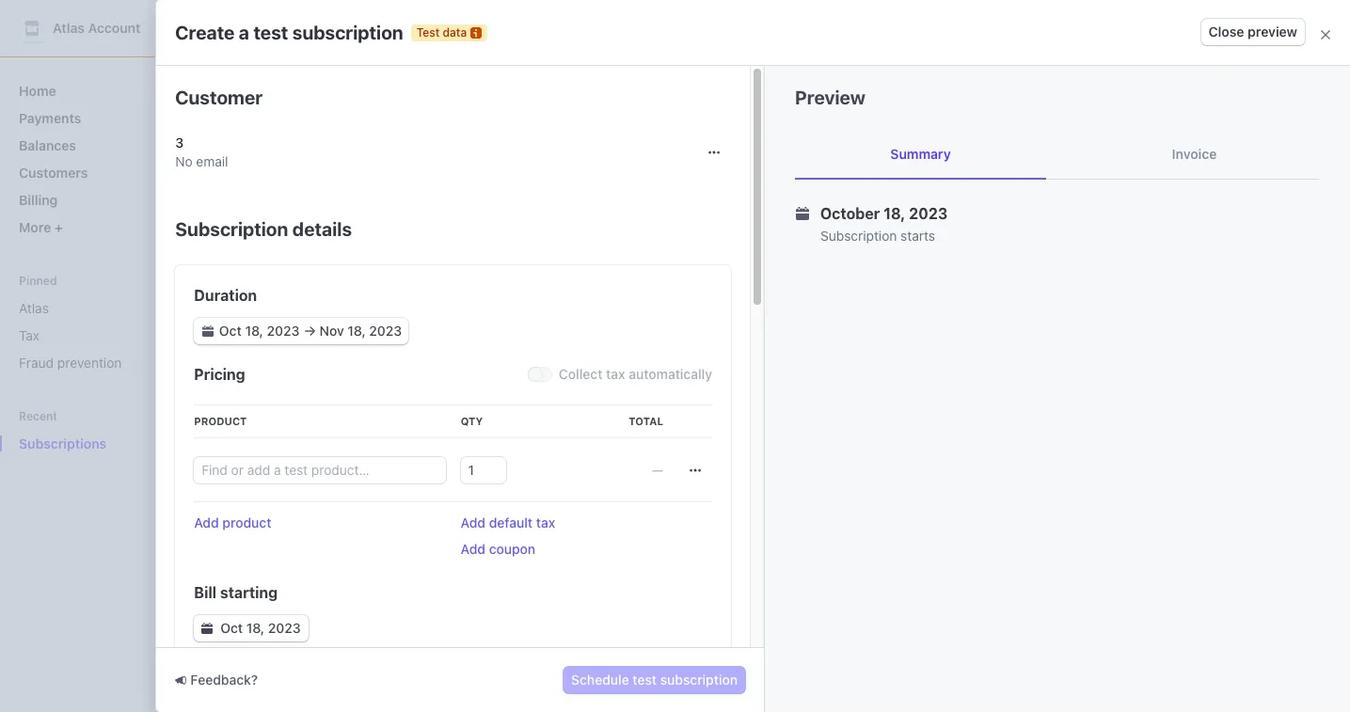 Task type: vqa. For each thing, say whether or not it's contained in the screenshot.
'Add' inside the the Add product button
yes



Task type: describe. For each thing, give the bounding box(es) containing it.
schedule
[[571, 672, 629, 688]]

your inside dropdown button
[[323, 338, 352, 354]]

payments
[[396, 285, 484, 310]]

billing link
[[11, 184, 192, 216]]

schedule test subscription
[[571, 672, 738, 688]]

close preview
[[1209, 24, 1298, 40]]

invoice link
[[1069, 130, 1320, 179]]

subscriptions inside recent navigation links element
[[19, 436, 107, 452]]

starting
[[220, 584, 278, 601]]

people
[[808, 432, 849, 448]]

recent navigation links element
[[0, 408, 207, 459]]

create
[[175, 21, 235, 43]]

balances link
[[11, 130, 192, 161]]

subscription details
[[175, 218, 352, 240]]

pricing left models.
[[563, 368, 605, 384]]

streamline your billing workflows set up and manage your billing operations to capture more revenue and accept recurring payments globally.
[[245, 218, 879, 310]]

bill
[[194, 584, 217, 601]]

model inside dropdown button
[[404, 338, 444, 354]]

seat based determine price by the number of people using a subscription.
[[599, 411, 849, 467]]

view docs button for provide a choice of escalating prices, based on tier of service.
[[275, 472, 373, 506]]

choose
[[271, 338, 320, 354]]

tax link
[[11, 320, 192, 351]]

no
[[175, 153, 193, 169]]

charge
[[286, 575, 330, 591]]

products
[[626, 575, 680, 591]]

prices,
[[471, 432, 512, 448]]

add default tax button
[[461, 514, 555, 533]]

fraud
[[19, 355, 54, 371]]

october
[[821, 205, 880, 222]]

up
[[279, 259, 302, 283]]

oct 18, 2023 button
[[194, 615, 308, 642]]

home
[[19, 83, 56, 99]]

help
[[826, 575, 852, 591]]

2023 for october
[[909, 205, 948, 222]]

recurring inside the streamline your billing workflows set up and manage your billing operations to capture more revenue and accept recurring payments globally.
[[311, 285, 391, 310]]

pricing
[[194, 366, 245, 383]]

payments
[[19, 110, 81, 126]]

to inside other pricing model see products and prices guidance to help shape your pricing model.
[[810, 575, 823, 591]]

0 vertical spatial subscription
[[292, 21, 403, 43]]

tax
[[19, 327, 40, 343]]

a right create
[[239, 21, 249, 43]]

feedback?
[[190, 672, 258, 688]]

test
[[649, 58, 674, 70]]

about
[[409, 368, 444, 384]]

common
[[448, 368, 500, 384]]

based inside seat based determine price by the number of people using a subscription.
[[635, 411, 678, 428]]

in
[[311, 594, 322, 610]]

pinned navigation links element
[[11, 273, 192, 378]]

test
[[417, 25, 440, 39]]

1 vertical spatial recurring
[[504, 368, 559, 384]]

before you start, learn about common recurring pricing models.
[[271, 368, 656, 384]]

by
[[700, 432, 715, 448]]

product
[[194, 415, 247, 427]]

october 18, 2023 subscription starts
[[821, 205, 948, 244]]

payments link
[[11, 103, 192, 134]]

duration
[[194, 287, 257, 304]]

start,
[[340, 368, 372, 384]]

fraud prevention
[[19, 355, 122, 371]]

Find or add a test product… text field
[[194, 457, 446, 484]]

tax inside button
[[536, 515, 555, 531]]

2 horizontal spatial and
[[846, 259, 879, 283]]

docs for determine price by the number of people using a subscription.
[[633, 485, 663, 501]]

1 vertical spatial svg image
[[203, 326, 214, 337]]

atlas account button
[[19, 15, 159, 41]]

view docs down in
[[286, 628, 350, 644]]

1 vertical spatial billing
[[467, 259, 519, 283]]

how
[[461, 575, 486, 591]]

tier
[[305, 451, 325, 467]]

customer
[[175, 87, 263, 108]]

choose your pricing model
[[271, 338, 444, 354]]

pricing down prices
[[670, 594, 712, 610]]

email
[[196, 153, 228, 169]]

tab list containing summary
[[795, 130, 1320, 180]]

subscriptions link
[[11, 428, 166, 459]]

other
[[599, 554, 639, 571]]

before
[[271, 368, 311, 384]]

view for determine price by the number of people using a subscription.
[[599, 485, 630, 501]]

test data
[[417, 25, 467, 39]]

0 horizontal spatial and
[[307, 259, 341, 283]]

model.
[[715, 594, 757, 610]]

prevention
[[57, 355, 122, 371]]

your inside other pricing model see products and prices guidance to help shape your pricing model.
[[640, 594, 667, 610]]

search
[[263, 20, 307, 36]]

set
[[245, 259, 275, 283]]

1 horizontal spatial of
[[390, 432, 402, 448]]

0 vertical spatial svg image
[[709, 147, 720, 158]]

learn
[[375, 368, 406, 384]]

atlas link
[[11, 293, 192, 324]]

home link
[[11, 75, 192, 106]]

use
[[286, 594, 308, 610]]

using
[[599, 451, 632, 467]]

your up payments
[[422, 259, 462, 283]]

details
[[293, 218, 352, 240]]

create a test subscription
[[175, 21, 403, 43]]

0 horizontal spatial subscription
[[175, 218, 288, 240]]

Search search field
[[233, 11, 764, 46]]

docs down in
[[320, 628, 350, 644]]

qty
[[461, 415, 483, 427]]

provide a choice of escalating prices, based on tier of service.
[[286, 432, 553, 467]]

data
[[676, 58, 702, 70]]

test data
[[649, 58, 702, 70]]

add for add coupon
[[461, 541, 486, 557]]

summary
[[891, 146, 951, 162]]

3 no email
[[175, 135, 228, 169]]

svg image inside choose your pricing model dropdown button
[[245, 341, 256, 352]]



Task type: locate. For each thing, give the bounding box(es) containing it.
core navigation links element
[[11, 75, 192, 243]]

1 vertical spatial svg image
[[690, 465, 701, 476]]

your up you
[[323, 338, 352, 354]]

subscription inside button
[[660, 672, 738, 688]]

0 vertical spatial 18,
[[884, 205, 906, 222]]

1 horizontal spatial atlas
[[53, 20, 85, 36]]

0 vertical spatial svg image
[[245, 341, 256, 352]]

2 horizontal spatial based
[[635, 411, 678, 428]]

number
[[742, 432, 788, 448]]

more button
[[11, 212, 192, 243]]

fraud prevention link
[[11, 347, 192, 378]]

based up cycle.
[[401, 575, 438, 591]]

other pricing model see products and prices guidance to help shape your pricing model.
[[599, 554, 852, 610]]

2023 inside button
[[268, 620, 301, 636]]

1 horizontal spatial 2023
[[909, 205, 948, 222]]

based inside charge customers based on how much they use in a billing cycle.
[[401, 575, 438, 591]]

pricing
[[356, 338, 401, 354], [563, 368, 605, 384], [643, 554, 691, 571], [670, 594, 712, 610]]

add coupon button
[[461, 540, 536, 559]]

0 horizontal spatial atlas
[[19, 300, 49, 316]]

preview
[[795, 87, 866, 108]]

0 vertical spatial recurring
[[311, 285, 391, 310]]

choose your pricing model button
[[245, 337, 448, 356]]

atlas inside atlas link
[[19, 300, 49, 316]]

1 vertical spatial atlas
[[19, 300, 49, 316]]

view docs for provide a choice of escalating prices, based on tier of service.
[[286, 485, 350, 501]]

summary link
[[795, 130, 1046, 179]]

service.
[[344, 451, 392, 467]]

model up prices
[[695, 554, 738, 571]]

0 vertical spatial model
[[404, 338, 444, 354]]

atlas down 'pinned'
[[19, 300, 49, 316]]

pricing up the products
[[643, 554, 691, 571]]

0 horizontal spatial subscription
[[292, 21, 403, 43]]

see
[[599, 575, 622, 591]]

view docs down find or add a test product… text box
[[286, 485, 350, 501]]

svg image inside oct 18, 2023 button
[[202, 623, 213, 634]]

1 vertical spatial 18,
[[246, 620, 265, 636]]

view docs button down the using
[[588, 472, 687, 506]]

on left "how"
[[442, 575, 457, 591]]

based
[[635, 411, 678, 428], [516, 432, 553, 448], [401, 575, 438, 591]]

cycle.
[[376, 594, 411, 610]]

0 horizontal spatial of
[[328, 451, 341, 467]]

1 vertical spatial 2023
[[268, 620, 301, 636]]

18, right oct
[[246, 620, 265, 636]]

1 horizontal spatial and
[[684, 575, 707, 591]]

svg image down by
[[690, 465, 701, 476]]

add for add product
[[194, 515, 219, 531]]

docs down find or add a test product… text box
[[320, 485, 350, 501]]

billing down customers
[[336, 594, 372, 610]]

view down find or add a test product… text box
[[286, 485, 316, 501]]

start date field
[[216, 322, 303, 341]]

and left prices
[[684, 575, 707, 591]]

view for provide a choice of escalating prices, based on tier of service.
[[286, 485, 316, 501]]

0 vertical spatial billing
[[444, 218, 518, 249]]

pricing inside dropdown button
[[356, 338, 401, 354]]

1 horizontal spatial tax
[[606, 366, 625, 382]]

guidance
[[751, 575, 807, 591]]

1 horizontal spatial 18,
[[884, 205, 906, 222]]

and right up
[[307, 259, 341, 283]]

customers
[[334, 575, 398, 591]]

view docs for determine price by the number of people using a subscription.
[[599, 485, 663, 501]]

of inside seat based determine price by the number of people using a subscription.
[[792, 432, 804, 448]]

svg image
[[245, 341, 256, 352], [690, 465, 701, 476]]

pricing up learn
[[356, 338, 401, 354]]

svg image
[[709, 147, 720, 158], [203, 326, 214, 337], [202, 623, 213, 634]]

your up manage
[[383, 218, 438, 249]]

subscription down model. at the bottom right of the page
[[660, 672, 738, 688]]

billing inside charge customers based on how much they use in a billing cycle.
[[336, 594, 372, 610]]

tax right default
[[536, 515, 555, 531]]

2 vertical spatial billing
[[336, 594, 372, 610]]

svg image down start date field at the top
[[245, 341, 256, 352]]

18, up the starts
[[884, 205, 906, 222]]

add product
[[194, 515, 272, 531]]

1 horizontal spatial based
[[516, 432, 553, 448]]

billing up payments
[[444, 218, 518, 249]]

coupon
[[489, 541, 536, 557]]

view down use
[[286, 628, 316, 644]]

end date field
[[317, 322, 405, 341]]

add
[[194, 515, 219, 531], [461, 515, 486, 531], [461, 541, 486, 557]]

recent
[[19, 409, 58, 423]]

seat
[[599, 411, 631, 428]]

1 horizontal spatial subscription
[[821, 228, 897, 244]]

on left the tier
[[286, 451, 301, 467]]

0 horizontal spatial subscriptions
[[19, 436, 107, 452]]

subscriptions down recent
[[19, 436, 107, 452]]

1 horizontal spatial svg image
[[690, 465, 701, 476]]

schedule test subscription button
[[564, 667, 745, 694]]

1 vertical spatial model
[[695, 554, 738, 571]]

a right in
[[326, 594, 333, 610]]

view docs button down in
[[275, 615, 373, 649]]

atlas for atlas account
[[53, 20, 85, 36]]

0 vertical spatial to
[[624, 259, 641, 283]]

1 horizontal spatial model
[[695, 554, 738, 571]]

2 vertical spatial svg image
[[202, 623, 213, 634]]

subscriptions down create a test subscription
[[245, 86, 416, 117]]

atlas left account
[[53, 20, 85, 36]]

a inside charge customers based on how much they use in a billing cycle.
[[326, 594, 333, 610]]

atlas
[[53, 20, 85, 36], [19, 300, 49, 316]]

tab list
[[245, 120, 1261, 155], [795, 130, 1320, 180]]

0 horizontal spatial on
[[286, 451, 301, 467]]

model
[[404, 338, 444, 354], [695, 554, 738, 571]]

bill  starting
[[194, 584, 278, 601]]

add left product
[[194, 515, 219, 531]]

more
[[19, 219, 55, 235]]

based up price
[[635, 411, 678, 428]]

1 horizontal spatial on
[[442, 575, 457, 591]]

recurring right the common
[[504, 368, 559, 384]]

oct 18, 2023
[[220, 620, 301, 636]]

test right schedule
[[633, 672, 657, 688]]

0 horizontal spatial to
[[624, 259, 641, 283]]

charge customers based on how much they use in a billing cycle.
[[286, 575, 553, 610]]

18, for october
[[884, 205, 906, 222]]

0 vertical spatial based
[[635, 411, 678, 428]]

close
[[1209, 24, 1245, 40]]

feedback? button
[[175, 671, 258, 690]]

view docs
[[286, 485, 350, 501], [599, 485, 663, 501], [286, 628, 350, 644]]

1 vertical spatial based
[[516, 432, 553, 448]]

to left help
[[810, 575, 823, 591]]

0 horizontal spatial 18,
[[246, 620, 265, 636]]

view docs button
[[275, 472, 373, 506], [588, 472, 687, 506], [275, 615, 373, 649]]

billing
[[444, 218, 518, 249], [467, 259, 519, 283], [336, 594, 372, 610]]

0 vertical spatial atlas
[[53, 20, 85, 36]]

model inside other pricing model see products and prices guidance to help shape your pricing model.
[[695, 554, 738, 571]]

0 vertical spatial tax
[[606, 366, 625, 382]]

view docs button for charge customers based on how much they use in a billing cycle.
[[275, 615, 373, 649]]

to inside the streamline your billing workflows set up and manage your billing operations to capture more revenue and accept recurring payments globally.
[[624, 259, 641, 283]]

2023 down use
[[268, 620, 301, 636]]

1 vertical spatial test
[[633, 672, 657, 688]]

models.
[[608, 368, 656, 384]]

on
[[286, 451, 301, 467], [442, 575, 457, 591]]

more
[[719, 259, 765, 283]]

the
[[718, 432, 738, 448]]

docs for provide a choice of escalating prices, based on tier of service.
[[320, 485, 350, 501]]

a inside seat based determine price by the number of people using a subscription.
[[636, 451, 643, 467]]

globally.
[[489, 285, 562, 310]]

a inside provide a choice of escalating prices, based on tier of service.
[[335, 432, 343, 448]]

0 horizontal spatial 2023
[[268, 620, 301, 636]]

test right create
[[254, 21, 288, 43]]

a down determine
[[636, 451, 643, 467]]

automatically
[[629, 366, 712, 382]]

model up about
[[404, 338, 444, 354]]

1 horizontal spatial subscription
[[660, 672, 738, 688]]

0 horizontal spatial model
[[404, 338, 444, 354]]

and down october 18, 2023 subscription starts
[[846, 259, 879, 283]]

escalating
[[406, 432, 468, 448]]

a left choice
[[335, 432, 343, 448]]

product
[[222, 515, 272, 531]]

test inside button
[[633, 672, 657, 688]]

docs down —
[[633, 485, 663, 501]]

1 horizontal spatial test
[[633, 672, 657, 688]]

subscription
[[292, 21, 403, 43], [660, 672, 738, 688]]

recurring
[[311, 285, 391, 310], [504, 368, 559, 384]]

view down the using
[[599, 485, 630, 501]]

of right choice
[[390, 432, 402, 448]]

billing
[[19, 192, 58, 208]]

subscription inside october 18, 2023 subscription starts
[[821, 228, 897, 244]]

of right the tier
[[328, 451, 341, 467]]

on inside charge customers based on how much they use in a billing cycle.
[[442, 575, 457, 591]]

None text field
[[461, 457, 506, 484]]

starts
[[901, 228, 935, 244]]

2 horizontal spatial of
[[792, 432, 804, 448]]

based inside provide a choice of escalating prices, based on tier of service.
[[516, 432, 553, 448]]

2023 inside october 18, 2023 subscription starts
[[909, 205, 948, 222]]

tax right collect
[[606, 366, 625, 382]]

customers
[[19, 165, 88, 181]]

recurring up end date field
[[311, 285, 391, 310]]

pinned element
[[11, 293, 192, 378]]

a
[[239, 21, 249, 43], [335, 432, 343, 448], [636, 451, 643, 467], [326, 594, 333, 610]]

0 horizontal spatial test
[[254, 21, 288, 43]]

price
[[666, 432, 697, 448]]

and inside other pricing model see products and prices guidance to help shape your pricing model.
[[684, 575, 707, 591]]

add up "how"
[[461, 541, 486, 557]]

add product button
[[194, 514, 272, 533]]

3
[[175, 135, 184, 151]]

atlas for atlas
[[19, 300, 49, 316]]

0 vertical spatial 2023
[[909, 205, 948, 222]]

view
[[286, 485, 316, 501], [599, 485, 630, 501], [286, 628, 316, 644]]

view docs down —
[[599, 485, 663, 501]]

subscription left the test
[[292, 21, 403, 43]]

1 vertical spatial to
[[810, 575, 823, 591]]

2023
[[909, 205, 948, 222], [268, 620, 301, 636]]

of left people
[[792, 432, 804, 448]]

0 horizontal spatial based
[[401, 575, 438, 591]]

0 vertical spatial test
[[254, 21, 288, 43]]

operations
[[524, 259, 619, 283]]

provide
[[286, 432, 332, 448]]

atlas inside atlas account button
[[53, 20, 85, 36]]

2023 up the starts
[[909, 205, 948, 222]]

1 vertical spatial subscription
[[660, 672, 738, 688]]

0 horizontal spatial tax
[[536, 515, 555, 531]]

1 vertical spatial tax
[[536, 515, 555, 531]]

1 vertical spatial subscriptions
[[19, 436, 107, 452]]

1 horizontal spatial subscriptions
[[245, 86, 416, 117]]

subscription.
[[647, 451, 725, 467]]

add coupon
[[461, 541, 536, 557]]

1 horizontal spatial recurring
[[504, 368, 559, 384]]

to left capture
[[624, 259, 641, 283]]

invoice
[[1172, 146, 1217, 162]]

your down the products
[[640, 594, 667, 610]]

determine
[[599, 432, 663, 448]]

atlas account
[[53, 20, 141, 36]]

manage
[[346, 259, 418, 283]]

1 vertical spatial on
[[442, 575, 457, 591]]

on inside provide a choice of escalating prices, based on tier of service.
[[286, 451, 301, 467]]

billing up "globally."
[[467, 259, 519, 283]]

choice
[[346, 432, 386, 448]]

capture
[[646, 259, 714, 283]]

collect tax automatically
[[559, 366, 712, 382]]

1 horizontal spatial to
[[810, 575, 823, 591]]

customers link
[[11, 157, 192, 188]]

18, inside button
[[246, 620, 265, 636]]

add up add coupon
[[461, 515, 486, 531]]

docs
[[320, 485, 350, 501], [633, 485, 663, 501], [320, 628, 350, 644]]

2023 for oct
[[268, 620, 301, 636]]

subscription down october at the right top of the page
[[821, 228, 897, 244]]

2 vertical spatial based
[[401, 575, 438, 591]]

based right prices,
[[516, 432, 553, 448]]

0 vertical spatial subscriptions
[[245, 86, 416, 117]]

accept
[[245, 285, 306, 310]]

18, inside october 18, 2023 subscription starts
[[884, 205, 906, 222]]

18, for oct
[[246, 620, 265, 636]]

view docs button for determine price by the number of people using a subscription.
[[588, 472, 687, 506]]

subscription up set
[[175, 218, 288, 240]]

data
[[443, 25, 467, 39]]

view docs button down the tier
[[275, 472, 373, 506]]

0 horizontal spatial recurring
[[311, 285, 391, 310]]

0 horizontal spatial svg image
[[245, 341, 256, 352]]

add for add default tax
[[461, 515, 486, 531]]

0 vertical spatial on
[[286, 451, 301, 467]]

they
[[526, 575, 553, 591]]

of
[[390, 432, 402, 448], [792, 432, 804, 448], [328, 451, 341, 467]]



